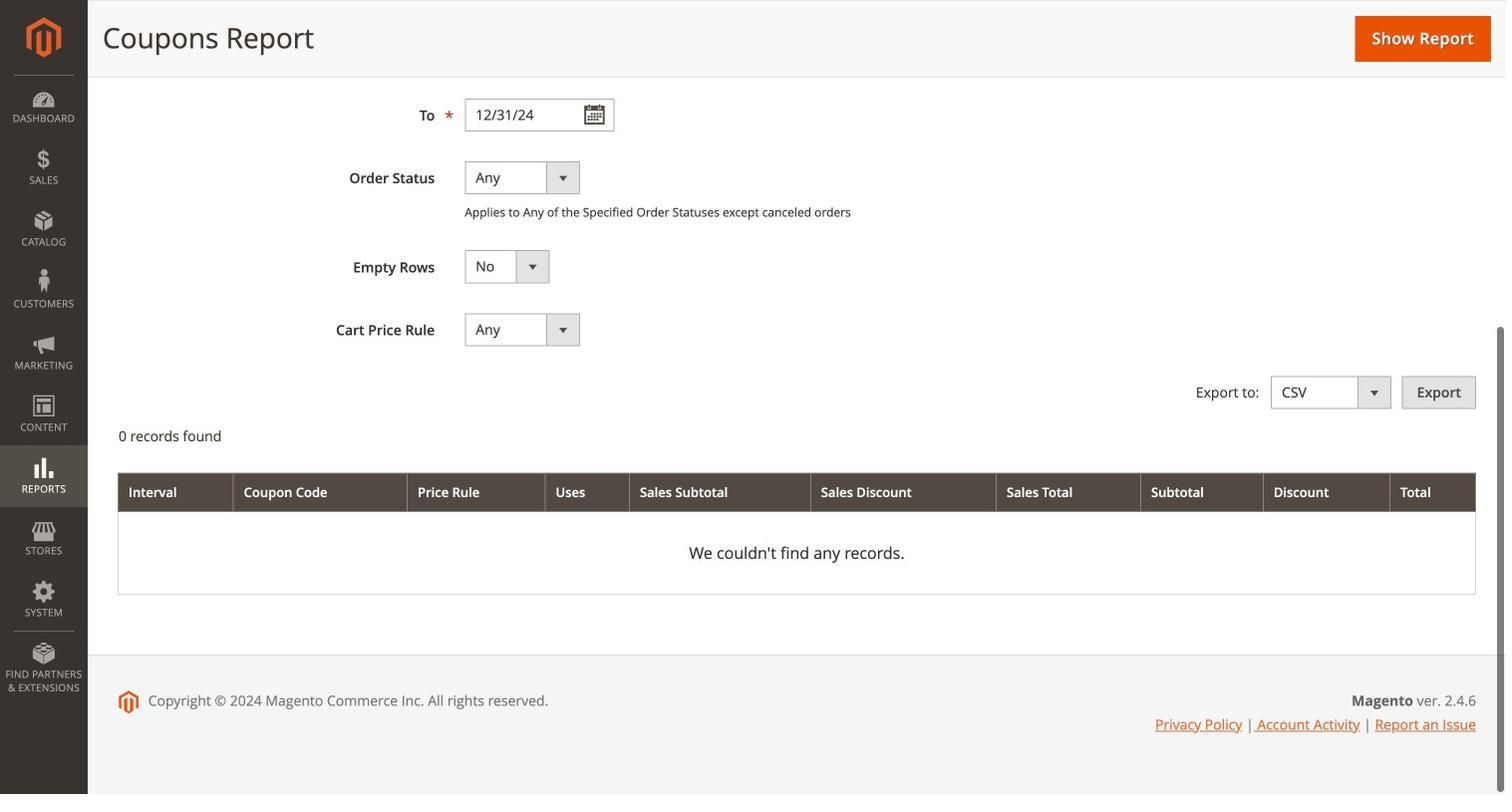 Task type: locate. For each thing, give the bounding box(es) containing it.
magento admin panel image
[[26, 17, 61, 58]]

None text field
[[465, 99, 614, 131]]

menu bar
[[0, 75, 88, 705]]

None text field
[[465, 36, 614, 69]]



Task type: vqa. For each thing, say whether or not it's contained in the screenshot.
tab list
no



